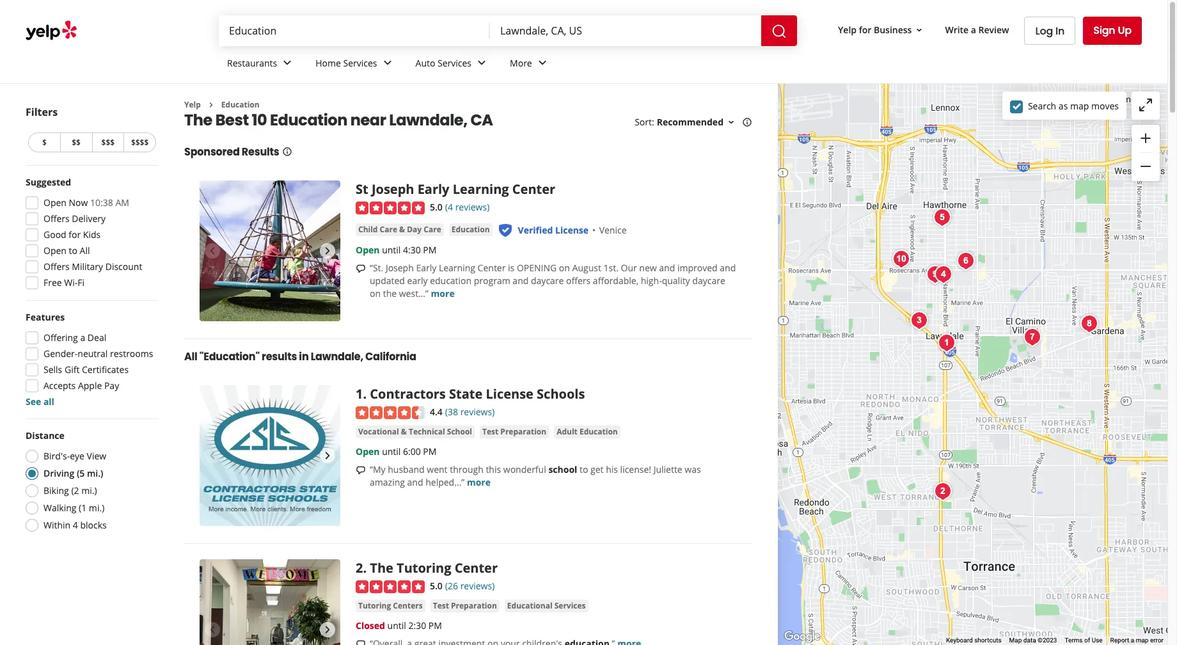 Task type: locate. For each thing, give the bounding box(es) containing it.
16 speech v2 image left "st.
[[356, 264, 366, 274]]

west…"
[[399, 288, 429, 300]]

Find text field
[[229, 24, 480, 38]]

education inside button
[[452, 224, 490, 235]]

1 vertical spatial more link
[[467, 476, 491, 488]]

for inside button
[[859, 23, 872, 36]]

1 horizontal spatial none field
[[500, 24, 751, 38]]

education down (4 reviews)
[[452, 224, 490, 235]]

and down is
[[513, 275, 529, 287]]

2 vertical spatial center
[[455, 560, 498, 577]]

walking
[[44, 502, 76, 514]]

for left business
[[859, 23, 872, 36]]

. up 4.4 star rating image
[[363, 385, 367, 403]]

verified license button
[[518, 224, 589, 236]]

2 24 chevron down v2 image from the left
[[380, 55, 395, 71]]

joseph
[[372, 181, 414, 198], [386, 262, 414, 274]]

none field up business categories element
[[500, 24, 751, 38]]

1 vertical spatial all
[[184, 350, 198, 364]]

1 . contractors state license schools
[[356, 385, 585, 403]]

a for offering
[[80, 331, 85, 344]]

a inside group
[[80, 331, 85, 344]]

contractors
[[370, 385, 446, 403]]

all up military
[[80, 244, 90, 257]]

the right 2
[[370, 560, 393, 577]]

until left 6:00
[[382, 445, 401, 458]]

1 vertical spatial 5.0 link
[[430, 579, 443, 593]]

0 vertical spatial more
[[431, 288, 455, 300]]

1 vertical spatial test preparation button
[[430, 600, 500, 612]]

1 vertical spatial learning
[[439, 262, 475, 274]]

schools
[[537, 385, 585, 403]]

1 horizontal spatial for
[[859, 23, 872, 36]]

0 vertical spatial early
[[418, 181, 450, 198]]

2 slideshow element from the top
[[200, 385, 340, 526]]

0 vertical spatial 16 speech v2 image
[[356, 264, 366, 274]]

expand map image
[[1138, 97, 1154, 113]]

5.0 link left (26
[[430, 579, 443, 593]]

use
[[1092, 637, 1103, 644]]

2 vertical spatial a
[[1131, 637, 1135, 644]]

education link down (4 reviews)
[[449, 223, 492, 236]]

services right home in the left top of the page
[[343, 57, 377, 69]]

None search field
[[219, 15, 800, 46]]

0 vertical spatial 5.0 link
[[430, 200, 443, 214]]

the tutoring center image
[[930, 478, 956, 504], [200, 560, 340, 645]]

1 vertical spatial 5.0
[[430, 580, 443, 592]]

test preparation link down (26 reviews)
[[430, 600, 500, 612]]

0 horizontal spatial map
[[1071, 100, 1089, 112]]

previous image
[[205, 243, 220, 259], [205, 622, 220, 638]]

filters
[[26, 105, 58, 119]]

early inside the "st. joseph early learning center is opening on august 1st. our new and improved and updated early education program and daycare offers affordable, high-quality daycare on the west…"
[[416, 262, 437, 274]]

open to all
[[44, 244, 90, 257]]

1 offers from the top
[[44, 212, 70, 225]]

center up the (26 reviews) link
[[455, 560, 498, 577]]

1 horizontal spatial 16 chevron down v2 image
[[915, 25, 925, 35]]

daycare
[[531, 275, 564, 287], [693, 275, 726, 287]]

5 star rating image up the tutoring centers
[[356, 580, 425, 593]]

open for open to all
[[44, 244, 67, 257]]

test preparation down (26 reviews)
[[433, 600, 497, 611]]

0 horizontal spatial tutoring
[[358, 600, 391, 611]]

in
[[299, 350, 309, 364]]

center up program
[[478, 262, 506, 274]]

early for "st.
[[416, 262, 437, 274]]

1 vertical spatial more
[[467, 476, 491, 488]]

free
[[44, 276, 62, 289]]

more link down "my husband went through this wonderful school
[[467, 476, 491, 488]]

24 chevron down v2 image right restaurants
[[280, 55, 295, 71]]

3 24 chevron down v2 image from the left
[[474, 55, 490, 71]]

education link
[[221, 99, 260, 110], [449, 223, 492, 236]]

2 vertical spatial pm
[[429, 620, 442, 632]]

more down education
[[431, 288, 455, 300]]

on up offers
[[559, 262, 570, 274]]

offers up good
[[44, 212, 70, 225]]

early for st
[[418, 181, 450, 198]]

0 vertical spatial joseph
[[372, 181, 414, 198]]

report a map error link
[[1111, 637, 1164, 644]]

lawndale, left ca at the left top of the page
[[389, 110, 468, 131]]

16 chevron right v2 image
[[206, 100, 216, 110]]

offers up free
[[44, 260, 70, 273]]

2 vertical spatial until
[[388, 620, 406, 632]]

slideshow element
[[200, 181, 340, 322], [200, 385, 340, 526], [200, 560, 340, 645]]

5 star rating image
[[356, 202, 425, 214], [356, 580, 425, 593]]

none field the find
[[229, 24, 480, 38]]

0 vertical spatial next image
[[320, 243, 335, 259]]

suggested
[[26, 176, 71, 188]]

. for 2
[[363, 560, 367, 577]]

16 speech v2 image left "my
[[356, 465, 366, 475]]

1 vertical spatial lawndale,
[[311, 350, 363, 364]]

0 vertical spatial mi.)
[[87, 467, 103, 479]]

map
[[1010, 637, 1022, 644]]

$ button
[[28, 132, 60, 152]]

husband
[[388, 463, 425, 476]]

pm right 6:00
[[423, 445, 437, 458]]

16 chevron down v2 image right business
[[915, 25, 925, 35]]

center for st joseph early learning center
[[512, 181, 556, 198]]

services for auto services
[[438, 57, 472, 69]]

center inside the "st. joseph early learning center is opening on august 1st. our new and improved and updated early education program and daycare offers affordable, high-quality daycare on the west…"
[[478, 262, 506, 274]]

center for 2 . the tutoring center
[[455, 560, 498, 577]]

24 chevron down v2 image inside more link
[[535, 55, 550, 71]]

next image for open until 4:30 pm
[[320, 243, 335, 259]]

education right 16 chevron right v2 icon
[[221, 99, 260, 110]]

test preparation link
[[480, 426, 549, 438], [430, 600, 500, 612]]

venice
[[599, 224, 627, 236]]

preparation down (26 reviews)
[[451, 600, 497, 611]]

open up "st.
[[356, 244, 380, 256]]

$$$$ button
[[124, 132, 156, 152]]

16 chevron down v2 image
[[915, 25, 925, 35], [726, 117, 737, 127]]

test preparation for license
[[483, 426, 547, 437]]

16 info v2 image
[[742, 117, 753, 127]]

option group
[[22, 429, 159, 536]]

1 vertical spatial previous image
[[205, 622, 220, 638]]

until for contractors
[[382, 445, 401, 458]]

a for write
[[971, 23, 976, 36]]

5 star rating image for until 2:30 pm
[[356, 580, 425, 593]]

yelp for yelp link
[[184, 99, 201, 110]]

1 none field from the left
[[229, 24, 480, 38]]

for down 'offers delivery'
[[69, 228, 81, 241]]

0 horizontal spatial a
[[80, 331, 85, 344]]

1 horizontal spatial preparation
[[501, 426, 547, 437]]

offers
[[44, 212, 70, 225], [44, 260, 70, 273]]

open down good
[[44, 244, 67, 257]]

moves
[[1092, 100, 1119, 112]]

education right adult
[[580, 426, 618, 437]]

1 horizontal spatial license
[[555, 224, 589, 236]]

0 vertical spatial reviews)
[[455, 201, 490, 213]]

sponsored
[[184, 145, 240, 160]]

a right report
[[1131, 637, 1135, 644]]

view
[[87, 450, 106, 462]]

0 vertical spatial a
[[971, 23, 976, 36]]

more down "my husband went through this wonderful school
[[467, 476, 491, 488]]

shortcuts
[[975, 637, 1002, 644]]

1 horizontal spatial the
[[370, 560, 393, 577]]

map left error
[[1136, 637, 1149, 644]]

free wi-fi
[[44, 276, 85, 289]]

open down suggested
[[44, 196, 67, 209]]

until left 4:30
[[382, 244, 401, 256]]

1 horizontal spatial more link
[[467, 476, 491, 488]]

write a review
[[945, 23, 1009, 36]]

contractors state license schools image
[[200, 385, 340, 526]]

1 vertical spatial the tutoring center image
[[200, 560, 340, 645]]

3 slideshow element from the top
[[200, 560, 340, 645]]

more link down education
[[431, 288, 455, 300]]

1 horizontal spatial tutoring
[[397, 560, 451, 577]]

joseph right 'st'
[[372, 181, 414, 198]]

24 chevron down v2 image
[[280, 55, 295, 71], [380, 55, 395, 71], [474, 55, 490, 71], [535, 55, 550, 71]]

to
[[69, 244, 77, 257], [580, 463, 588, 476]]

1 horizontal spatial a
[[971, 23, 976, 36]]

1 vertical spatial .
[[363, 560, 367, 577]]

test preparation up wonderful at the left bottom of page
[[483, 426, 547, 437]]

0 vertical spatial for
[[859, 23, 872, 36]]

and down the husband on the bottom left
[[407, 476, 423, 488]]

1 vertical spatial test preparation
[[433, 600, 497, 611]]

results
[[242, 145, 279, 160]]

learning for "st. joseph early learning center is opening on august 1st. our new and improved and updated early education program and daycare offers affordable, high-quality daycare on the west…"
[[439, 262, 475, 274]]

5.0 link left (4
[[430, 200, 443, 214]]

16 speech v2 image for "my husband went through this wonderful
[[356, 465, 366, 475]]

0 horizontal spatial education link
[[221, 99, 260, 110]]

1 5.0 link from the top
[[430, 200, 443, 214]]

16 speech v2 image
[[356, 639, 366, 645]]

tutoring centers
[[358, 600, 423, 611]]

map right as
[[1071, 100, 1089, 112]]

2 next image from the top
[[320, 622, 335, 638]]

(5
[[77, 467, 85, 479]]

1 vertical spatial test preparation link
[[430, 600, 500, 612]]

services for educational services
[[555, 600, 586, 611]]

the left best
[[184, 110, 212, 131]]

0 horizontal spatial care
[[380, 224, 397, 235]]

1 horizontal spatial services
[[438, 57, 472, 69]]

get
[[591, 463, 604, 476]]

test preparation button
[[480, 426, 549, 438], [430, 600, 500, 612]]

"my husband went through this wonderful school
[[370, 463, 577, 476]]

test preparation for center
[[433, 600, 497, 611]]

tutoring up closed
[[358, 600, 391, 611]]

pm right 2:30
[[429, 620, 442, 632]]

map for moves
[[1071, 100, 1089, 112]]

2 vertical spatial slideshow element
[[200, 560, 340, 645]]

0 vertical spatial 5 star rating image
[[356, 202, 425, 214]]

for
[[859, 23, 872, 36], [69, 228, 81, 241]]

sign
[[1094, 23, 1116, 38]]

16 chevron down v2 image inside yelp for business button
[[915, 25, 925, 35]]

reviews) up education button
[[455, 201, 490, 213]]

learning up education
[[439, 262, 475, 274]]

care right day
[[424, 224, 441, 235]]

1 vertical spatial to
[[580, 463, 588, 476]]

test preparation link up wonderful at the left bottom of page
[[480, 426, 549, 438]]

0 horizontal spatial 16 chevron down v2 image
[[726, 117, 737, 127]]

1 vertical spatial 16 speech v2 image
[[356, 465, 366, 475]]

24 chevron down v2 image left 'auto'
[[380, 55, 395, 71]]

0 vertical spatial more link
[[431, 288, 455, 300]]

1 vertical spatial offers
[[44, 260, 70, 273]]

to down good for kids
[[69, 244, 77, 257]]

to inside to get his license! juliette was amazing and helped..."
[[580, 463, 588, 476]]

until
[[382, 244, 401, 256], [382, 445, 401, 458], [388, 620, 406, 632]]

0 vertical spatial center
[[512, 181, 556, 198]]

joseph inside the "st. joseph early learning center is opening on august 1st. our new and improved and updated early education program and daycare offers affordable, high-quality daycare on the west…"
[[386, 262, 414, 274]]

0 vertical spatial test preparation button
[[480, 426, 549, 438]]

group
[[1132, 125, 1160, 181], [22, 176, 159, 293], [22, 311, 159, 408]]

adult
[[557, 426, 578, 437]]

1 vertical spatial pm
[[423, 445, 437, 458]]

license right verified
[[555, 224, 589, 236]]

kumon math and reading center of gardena - north image
[[1077, 311, 1102, 336]]

more
[[431, 288, 455, 300], [467, 476, 491, 488]]

(38 reviews)
[[445, 406, 495, 418]]

0 vertical spatial .
[[363, 385, 367, 403]]

2 16 speech v2 image from the top
[[356, 465, 366, 475]]

0 horizontal spatial none field
[[229, 24, 480, 38]]

24 chevron down v2 image for auto services
[[474, 55, 490, 71]]

1 vertical spatial next image
[[320, 622, 335, 638]]

search image
[[772, 23, 787, 39]]

reviews)
[[455, 201, 490, 213], [461, 406, 495, 418], [461, 580, 495, 592]]

2:30
[[409, 620, 426, 632]]

care
[[380, 224, 397, 235], [424, 224, 441, 235]]

mi.) right (5
[[87, 467, 103, 479]]

0 vertical spatial education link
[[221, 99, 260, 110]]

yelp link
[[184, 99, 201, 110]]

map for error
[[1136, 637, 1149, 644]]

0 horizontal spatial the
[[184, 110, 212, 131]]

1 vertical spatial map
[[1136, 637, 1149, 644]]

2 offers from the top
[[44, 260, 70, 273]]

4.4 star rating image
[[356, 406, 425, 419]]

lawndale,
[[389, 110, 468, 131], [311, 350, 363, 364]]

education link right 16 chevron right v2 icon
[[221, 99, 260, 110]]

16 chevron down v2 image inside recommended popup button
[[726, 117, 737, 127]]

services right 'auto'
[[438, 57, 472, 69]]

reviews) right (26
[[461, 580, 495, 592]]

2 5 star rating image from the top
[[356, 580, 425, 593]]

for inside group
[[69, 228, 81, 241]]

yelp left business
[[838, 23, 857, 36]]

this
[[486, 463, 501, 476]]

license up (38 reviews) link
[[486, 385, 534, 403]]

mi.) right (1 in the bottom left of the page
[[89, 502, 104, 514]]

open up "my
[[356, 445, 380, 458]]

$$$$
[[131, 137, 149, 148]]

child
[[358, 224, 378, 235]]

1 vertical spatial until
[[382, 445, 401, 458]]

& left day
[[399, 224, 405, 235]]

1 previous image from the top
[[205, 243, 220, 259]]

0 horizontal spatial test
[[433, 600, 449, 611]]

a
[[971, 23, 976, 36], [80, 331, 85, 344], [1131, 637, 1135, 644]]

center up verified
[[512, 181, 556, 198]]

1 horizontal spatial test
[[483, 426, 499, 437]]

joseph up updated
[[386, 262, 414, 274]]

care right child
[[380, 224, 397, 235]]

open for open now 10:38 am
[[44, 196, 67, 209]]

. up the tutoring centers
[[363, 560, 367, 577]]

leuzinger high school image
[[953, 248, 979, 274]]

1 slideshow element from the top
[[200, 181, 340, 322]]

accepts apple pay
[[44, 379, 119, 392]]

closed until 2:30 pm
[[356, 620, 442, 632]]

2 5.0 from the top
[[430, 580, 443, 592]]

the
[[383, 288, 397, 300]]

test preparation button up wonderful at the left bottom of page
[[480, 426, 549, 438]]

2 horizontal spatial a
[[1131, 637, 1135, 644]]

5.0 left (26
[[430, 580, 443, 592]]

test preparation button down (26 reviews)
[[430, 600, 500, 612]]

5 star rating image for until 4:30 pm
[[356, 202, 425, 214]]

2 none field from the left
[[500, 24, 751, 38]]

None field
[[229, 24, 480, 38], [500, 24, 751, 38]]

16 chevron down v2 image left 16 info v2 icon
[[726, 117, 737, 127]]

16 speech v2 image
[[356, 264, 366, 274], [356, 465, 366, 475]]

daycare down opening
[[531, 275, 564, 287]]

2 5.0 link from the top
[[430, 579, 443, 593]]

1 24 chevron down v2 image from the left
[[280, 55, 295, 71]]

mi.) right (2
[[81, 484, 97, 497]]

joseph for "st.
[[386, 262, 414, 274]]

mi.) for biking (2 mi.)
[[81, 484, 97, 497]]

business categories element
[[217, 46, 1142, 83]]

1 horizontal spatial the tutoring center image
[[930, 478, 956, 504]]

and up quality
[[659, 262, 675, 274]]

yelp left 16 chevron right v2 icon
[[184, 99, 201, 110]]

0 vertical spatial offers
[[44, 212, 70, 225]]

1 horizontal spatial daycare
[[693, 275, 726, 287]]

next image
[[320, 243, 335, 259], [320, 622, 335, 638]]

previous image for closed until 2:30 pm
[[205, 622, 220, 638]]

a left deal
[[80, 331, 85, 344]]

high-
[[641, 275, 662, 287]]

& up open until 6:00 pm
[[401, 426, 407, 437]]

2 vertical spatial mi.)
[[89, 502, 104, 514]]

1 5 star rating image from the top
[[356, 202, 425, 214]]

all left "education"
[[184, 350, 198, 364]]

zoom in image
[[1138, 130, 1154, 146]]

test down the (38 reviews)
[[483, 426, 499, 437]]

24 chevron down v2 image right auto services
[[474, 55, 490, 71]]

0 vertical spatial all
[[80, 244, 90, 257]]

0 vertical spatial learning
[[453, 181, 509, 198]]

1 vertical spatial early
[[416, 262, 437, 274]]

school
[[549, 463, 577, 476]]

1 16 speech v2 image from the top
[[356, 264, 366, 274]]

to left get
[[580, 463, 588, 476]]

preparation up wonderful at the left bottom of page
[[501, 426, 547, 437]]

good for kids
[[44, 228, 101, 241]]

zoom out image
[[1138, 159, 1154, 174]]

1 vertical spatial test
[[433, 600, 449, 611]]

1 horizontal spatial care
[[424, 224, 441, 235]]

$
[[42, 137, 47, 148]]

open until 4:30 pm
[[356, 244, 437, 256]]

lawndale, right in
[[311, 350, 363, 364]]

0 horizontal spatial to
[[69, 244, 77, 257]]

24 chevron down v2 image inside auto services link
[[474, 55, 490, 71]]

0 horizontal spatial services
[[343, 57, 377, 69]]

5 star rating image up the child care & day care
[[356, 202, 425, 214]]

tutoring up (26
[[397, 560, 451, 577]]

0 horizontal spatial yelp
[[184, 99, 201, 110]]

24 chevron down v2 image inside home services link
[[380, 55, 395, 71]]

1 horizontal spatial yelp
[[838, 23, 857, 36]]

2
[[356, 560, 363, 577]]

16 info v2 image
[[282, 147, 292, 157]]

educational services button
[[505, 600, 588, 612]]

learning up (4 reviews) link
[[453, 181, 509, 198]]

sign up link
[[1084, 17, 1142, 45]]

test down (26
[[433, 600, 449, 611]]

services inside button
[[555, 600, 586, 611]]

search
[[1028, 100, 1057, 112]]

0 horizontal spatial all
[[80, 244, 90, 257]]

1 horizontal spatial map
[[1136, 637, 1149, 644]]

for for kids
[[69, 228, 81, 241]]

1 vertical spatial 5 star rating image
[[356, 580, 425, 593]]

0 vertical spatial 16 chevron down v2 image
[[915, 25, 925, 35]]

contractors state license schools image
[[934, 330, 960, 355]]

search as map moves
[[1028, 100, 1119, 112]]

early up early
[[416, 262, 437, 274]]

1 vertical spatial tutoring
[[358, 600, 391, 611]]

child care & day care
[[358, 224, 441, 235]]

24 chevron down v2 image right more
[[535, 55, 550, 71]]

0 vertical spatial previous image
[[205, 243, 220, 259]]

a right write
[[971, 23, 976, 36]]

log
[[1036, 23, 1053, 38]]

1 . from the top
[[363, 385, 367, 403]]

reviews) down the contractors state license schools link
[[461, 406, 495, 418]]

none field up home services
[[229, 24, 480, 38]]

2 daycare from the left
[[693, 275, 726, 287]]

previous image
[[205, 448, 220, 464]]

next image
[[320, 448, 335, 464]]

and inside to get his license! juliette was amazing and helped..."
[[407, 476, 423, 488]]

(4 reviews) link
[[445, 200, 490, 214]]

2 previous image from the top
[[205, 622, 220, 638]]

1 vertical spatial a
[[80, 331, 85, 344]]

reviews) for center
[[461, 580, 495, 592]]

until down the tutoring centers link
[[388, 620, 406, 632]]

1 next image from the top
[[320, 243, 335, 259]]

4 24 chevron down v2 image from the left
[[535, 55, 550, 71]]

0 horizontal spatial for
[[69, 228, 81, 241]]

0 vertical spatial test preparation
[[483, 426, 547, 437]]

2 . from the top
[[363, 560, 367, 577]]

early up (4
[[418, 181, 450, 198]]

1 5.0 from the top
[[430, 201, 443, 213]]

$$
[[72, 137, 81, 148]]

on left the the at the left of the page
[[370, 288, 381, 300]]

0 horizontal spatial daycare
[[531, 275, 564, 287]]

gift
[[65, 363, 80, 376]]

1 vertical spatial slideshow element
[[200, 385, 340, 526]]

mi.)
[[87, 467, 103, 479], [81, 484, 97, 497], [89, 502, 104, 514]]

5.0 left (4
[[430, 201, 443, 213]]

yelp inside button
[[838, 23, 857, 36]]

1 vertical spatial center
[[478, 262, 506, 274]]

daycare down improved
[[693, 275, 726, 287]]

up
[[1118, 23, 1132, 38]]

24 chevron down v2 image inside restaurants link
[[280, 55, 295, 71]]

pm right 4:30
[[423, 244, 437, 256]]

learning inside the "st. joseph early learning center is opening on august 1st. our new and improved and updated early education program and daycare offers affordable, high-quality daycare on the west…"
[[439, 262, 475, 274]]

results
[[262, 350, 297, 364]]

vocational & technical school
[[358, 426, 472, 437]]

blocks
[[80, 519, 107, 531]]

0 horizontal spatial more link
[[431, 288, 455, 300]]

offers for offers delivery
[[44, 212, 70, 225]]

1 horizontal spatial on
[[559, 262, 570, 274]]

our
[[621, 262, 637, 274]]



Task type: describe. For each thing, give the bounding box(es) containing it.
within 4 blocks
[[44, 519, 107, 531]]

program
[[474, 275, 510, 287]]

yelp for business
[[838, 23, 912, 36]]

24 verified filled v2 image
[[498, 223, 513, 238]]

accepts
[[44, 379, 76, 392]]

1 horizontal spatial more
[[467, 476, 491, 488]]

contractors state license schools link
[[370, 385, 585, 403]]

pm for tutoring
[[429, 620, 442, 632]]

st joseph early learning center image
[[200, 181, 340, 322]]

education inside button
[[580, 426, 618, 437]]

option group containing distance
[[22, 429, 159, 536]]

test preparation link for license
[[480, 426, 549, 438]]

keyboard
[[946, 637, 973, 644]]

none field near
[[500, 24, 751, 38]]

map data ©2023
[[1010, 637, 1057, 644]]

learning for st joseph early learning center
[[453, 181, 509, 198]]

amazing
[[370, 476, 405, 488]]

$$ button
[[60, 132, 92, 152]]

test preparation button for license
[[480, 426, 549, 438]]

august
[[572, 262, 601, 274]]

a for report
[[1131, 637, 1135, 644]]

review
[[979, 23, 1009, 36]]

joseph for st
[[372, 181, 414, 198]]

slideshow element for 2
[[200, 560, 340, 645]]

0 vertical spatial on
[[559, 262, 570, 274]]

(1
[[79, 502, 87, 514]]

24 chevron down v2 image for more
[[535, 55, 550, 71]]

1 vertical spatial &
[[401, 426, 407, 437]]

(26 reviews) link
[[445, 579, 495, 593]]

biking (2 mi.)
[[44, 484, 97, 497]]

slideshow element for 1
[[200, 385, 340, 526]]

day
[[407, 224, 422, 235]]

0 horizontal spatial lawndale,
[[311, 350, 363, 364]]

tutoring inside button
[[358, 600, 391, 611]]

test preparation link for center
[[430, 600, 500, 612]]

0 horizontal spatial the tutoring center image
[[200, 560, 340, 645]]

(4 reviews)
[[445, 201, 490, 213]]

2 . the tutoring center
[[356, 560, 498, 577]]

0 horizontal spatial license
[[486, 385, 534, 403]]

license!
[[620, 463, 651, 476]]

report
[[1111, 637, 1130, 644]]

open for open until 4:30 pm
[[356, 244, 380, 256]]

affordable,
[[593, 275, 639, 287]]

see all button
[[26, 395, 54, 408]]

good
[[44, 228, 66, 241]]

google image
[[781, 628, 824, 645]]

apple
[[78, 379, 102, 392]]

yelp for business button
[[833, 18, 930, 41]]

group containing suggested
[[22, 176, 159, 293]]

4:30
[[403, 244, 421, 256]]

bird's-
[[44, 450, 70, 462]]

5.0 for (26 reviews)
[[430, 580, 443, 592]]

for for business
[[859, 23, 872, 36]]

keyboard shortcuts
[[946, 637, 1002, 644]]

24 chevron down v2 image for home services
[[380, 55, 395, 71]]

adult education
[[557, 426, 618, 437]]

0 horizontal spatial on
[[370, 288, 381, 300]]

terms of use
[[1065, 637, 1103, 644]]

in
[[1056, 23, 1065, 38]]

more
[[510, 57, 532, 69]]

of
[[1085, 637, 1091, 644]]

bird's-eye view
[[44, 450, 106, 462]]

el camino college image
[[1020, 324, 1045, 350]]

education
[[430, 275, 472, 287]]

0 vertical spatial the
[[184, 110, 212, 131]]

offers
[[566, 275, 591, 287]]

features
[[26, 311, 65, 323]]

eye
[[70, 450, 84, 462]]

yelp for yelp for business
[[838, 23, 857, 36]]

preparation for center
[[451, 600, 497, 611]]

. for 1
[[363, 385, 367, 403]]

closed
[[356, 620, 385, 632]]

10:38
[[90, 196, 113, 209]]

services for home services
[[343, 57, 377, 69]]

juliette
[[654, 463, 683, 476]]

5.0 link for (26
[[430, 579, 443, 593]]

1 care from the left
[[380, 224, 397, 235]]

home
[[316, 57, 341, 69]]

test for state
[[483, 426, 499, 437]]

6:00
[[403, 445, 421, 458]]

center for "st. joseph early learning center is opening on august 1st. our new and improved and updated early education program and daycare offers affordable, high-quality daycare on the west…"
[[478, 262, 506, 274]]

test preparation button for center
[[430, 600, 500, 612]]

2 care from the left
[[424, 224, 441, 235]]

lucille smith elementary school image
[[922, 261, 948, 287]]

prime athletes image
[[906, 307, 932, 333]]

military
[[72, 260, 103, 273]]

0 vertical spatial until
[[382, 244, 401, 256]]

test for tutoring
[[433, 600, 449, 611]]

16 chevron down v2 image for yelp for business
[[915, 25, 925, 35]]

home services
[[316, 57, 377, 69]]

(26 reviews)
[[445, 580, 495, 592]]

offering a deal
[[44, 331, 106, 344]]

walking (1 mi.)
[[44, 502, 104, 514]]

24 chevron down v2 image for restaurants
[[280, 55, 295, 71]]

1 horizontal spatial lawndale,
[[389, 110, 468, 131]]

restrooms
[[110, 347, 153, 360]]

log in link
[[1025, 17, 1076, 45]]

1st.
[[604, 262, 619, 274]]

verified
[[518, 224, 553, 236]]

child care & day care button
[[356, 223, 444, 236]]

mi.) for driving (5 mi.)
[[87, 467, 103, 479]]

16 speech v2 image for "st. joseph early learning center is opening on august 1st. our new and improved and updated early education program and daycare offers affordable, high-quality daycare on the west…"
[[356, 264, 366, 274]]

pm for state
[[423, 445, 437, 458]]

(4
[[445, 201, 453, 213]]

deal
[[88, 331, 106, 344]]

until for the
[[388, 620, 406, 632]]

(2
[[71, 484, 79, 497]]

next image for closed until 2:30 pm
[[320, 622, 335, 638]]

business
[[874, 23, 912, 36]]

home services link
[[305, 46, 405, 83]]

aca tutoring center image
[[931, 261, 956, 287]]

previous image for open until 4:30 pm
[[205, 243, 220, 259]]

educational services
[[507, 600, 586, 611]]

group containing features
[[22, 311, 159, 408]]

offers delivery
[[44, 212, 106, 225]]

report a map error
[[1111, 637, 1164, 644]]

16 chevron down v2 image for recommended
[[726, 117, 737, 127]]

reviews) for license
[[461, 406, 495, 418]]

0 vertical spatial the tutoring center image
[[930, 478, 956, 504]]

1 vertical spatial the
[[370, 560, 393, 577]]

0 vertical spatial &
[[399, 224, 405, 235]]

within
[[44, 519, 71, 531]]

driving (5 mi.)
[[44, 467, 103, 479]]

1 horizontal spatial all
[[184, 350, 198, 364]]

1 daycare from the left
[[531, 275, 564, 287]]

st
[[356, 181, 368, 198]]

$$$ button
[[92, 132, 124, 152]]

school
[[447, 426, 472, 437]]

keyboard shortcuts button
[[946, 636, 1002, 645]]

child care & day care link
[[356, 223, 444, 236]]

updated
[[370, 275, 405, 287]]

Near text field
[[500, 24, 751, 38]]

wi-
[[64, 276, 78, 289]]

mi.) for walking (1 mi.)
[[89, 502, 104, 514]]

5.0 link for (4
[[430, 200, 443, 214]]

open for open until 6:00 pm
[[356, 445, 380, 458]]

adult education button
[[554, 426, 621, 438]]

5.0 for (4 reviews)
[[430, 201, 443, 213]]

preparation for license
[[501, 426, 547, 437]]

early
[[407, 275, 428, 287]]

education up 16 info v2 image
[[270, 110, 347, 131]]

1 horizontal spatial education link
[[449, 223, 492, 236]]

st joseph early learning center
[[356, 181, 556, 198]]

offers for offers military discount
[[44, 260, 70, 273]]

offering
[[44, 331, 78, 344]]

see
[[26, 395, 41, 408]]

all inside group
[[80, 244, 90, 257]]

quality
[[662, 275, 690, 287]]

see all
[[26, 395, 54, 408]]

mychal's learning place image
[[889, 246, 914, 272]]

0 vertical spatial to
[[69, 244, 77, 257]]

humble hearts academy image
[[930, 204, 955, 230]]

and right improved
[[720, 262, 736, 274]]

0 vertical spatial pm
[[423, 244, 437, 256]]

vocational & technical school button
[[356, 426, 475, 438]]

near
[[350, 110, 386, 131]]

education button
[[449, 223, 492, 236]]

map region
[[647, 84, 1177, 645]]



Task type: vqa. For each thing, say whether or not it's contained in the screenshot.
topmost 68
no



